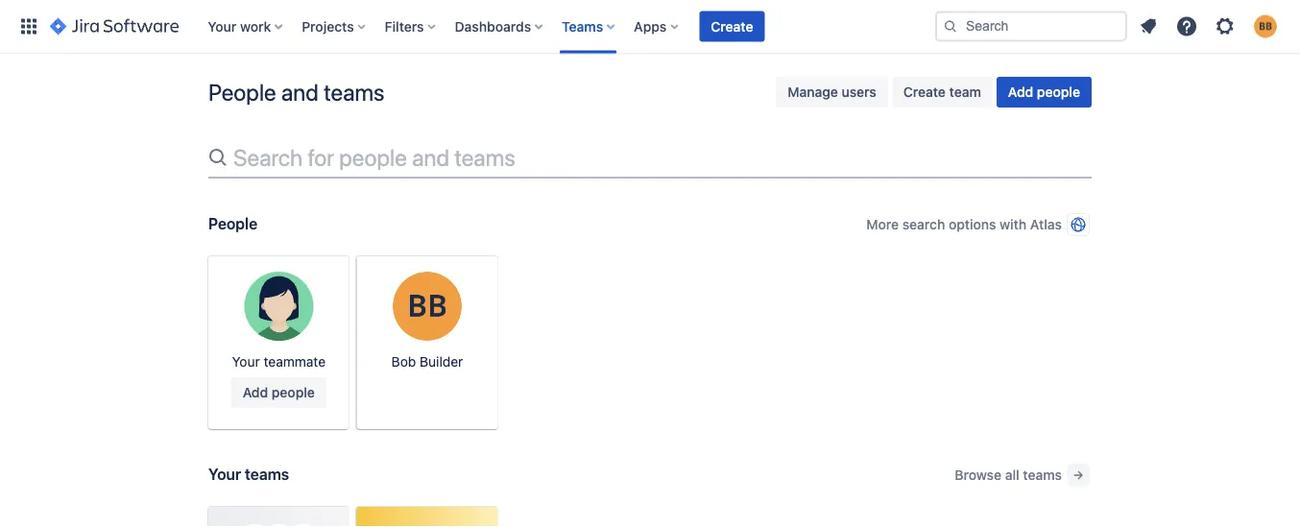 Task type: describe. For each thing, give the bounding box(es) containing it.
more search options with atlas button
[[865, 209, 1092, 240]]

notifications image
[[1137, 15, 1160, 38]]

people inside people element
[[272, 385, 315, 401]]

help image
[[1176, 15, 1199, 38]]

search image
[[943, 19, 959, 34]]

1 horizontal spatial add people button
[[997, 77, 1092, 108]]

dashboards button
[[449, 11, 551, 42]]

filters
[[385, 18, 424, 34]]

1 vertical spatial and
[[412, 144, 450, 171]]

primary element
[[12, 0, 936, 53]]

create team
[[904, 84, 982, 100]]

teammate
[[264, 354, 326, 370]]

arrowrighticon image
[[1071, 468, 1087, 483]]

bob
[[392, 354, 416, 370]]

your work button
[[202, 11, 290, 42]]

create for create
[[711, 18, 754, 34]]

search
[[903, 217, 946, 232]]

your for your teammate
[[232, 354, 260, 370]]

add inside people element
[[243, 385, 268, 401]]

search
[[233, 144, 303, 171]]

filters button
[[379, 11, 443, 42]]

with
[[1000, 217, 1027, 232]]

dashboards
[[455, 18, 531, 34]]

settings image
[[1214, 15, 1237, 38]]

create team button
[[892, 77, 993, 108]]

people and teams
[[208, 79, 385, 106]]

more
[[867, 217, 899, 232]]

bob builder
[[392, 354, 463, 370]]

atlas
[[1031, 217, 1063, 232]]

browse all teams button
[[953, 460, 1092, 491]]

all
[[1006, 467, 1020, 483]]

people element
[[208, 256, 1092, 429]]

users
[[842, 84, 877, 100]]

browse all teams
[[955, 467, 1063, 483]]

people for people and teams
[[208, 79, 276, 106]]



Task type: locate. For each thing, give the bounding box(es) containing it.
projects button
[[296, 11, 373, 42]]

people down search
[[208, 215, 258, 233]]

2 vertical spatial people
[[272, 385, 315, 401]]

1 vertical spatial people
[[339, 144, 407, 171]]

teams
[[324, 79, 385, 106], [455, 144, 516, 171], [245, 465, 289, 484], [1023, 467, 1063, 483]]

options
[[949, 217, 997, 232]]

add people button
[[997, 77, 1092, 108], [231, 378, 327, 408]]

and
[[281, 79, 319, 106], [412, 144, 450, 171]]

builder
[[420, 354, 463, 370]]

0 vertical spatial and
[[281, 79, 319, 106]]

add people inside people element
[[243, 385, 315, 401]]

0 vertical spatial add
[[1009, 84, 1034, 100]]

1 horizontal spatial add
[[1009, 84, 1034, 100]]

people
[[208, 79, 276, 106], [208, 215, 258, 233]]

your teams
[[208, 465, 289, 484]]

0 vertical spatial add people
[[1009, 84, 1081, 100]]

create inside primary element
[[711, 18, 754, 34]]

1 vertical spatial create
[[904, 84, 946, 100]]

work
[[240, 18, 271, 34]]

add people for add people button inside the people element
[[243, 385, 315, 401]]

2 vertical spatial your
[[208, 465, 241, 484]]

create left team
[[904, 84, 946, 100]]

browse
[[955, 467, 1002, 483]]

0 horizontal spatial create
[[711, 18, 754, 34]]

your teams element
[[208, 507, 1092, 527]]

your for your teams
[[208, 465, 241, 484]]

your inside people element
[[232, 354, 260, 370]]

1 vertical spatial add people button
[[231, 378, 327, 408]]

2 people from the top
[[208, 215, 258, 233]]

create
[[711, 18, 754, 34], [904, 84, 946, 100]]

0 horizontal spatial add people
[[243, 385, 315, 401]]

banner containing your work
[[0, 0, 1301, 54]]

0 horizontal spatial add
[[243, 385, 268, 401]]

1 horizontal spatial and
[[412, 144, 450, 171]]

people for people
[[208, 215, 258, 233]]

0 horizontal spatial people
[[272, 385, 315, 401]]

add people down search field
[[1009, 84, 1081, 100]]

0 vertical spatial add people button
[[997, 77, 1092, 108]]

add down your teammate
[[243, 385, 268, 401]]

1 horizontal spatial create
[[904, 84, 946, 100]]

people down teammate
[[272, 385, 315, 401]]

add people button inside people element
[[231, 378, 327, 408]]

more search options with atlas
[[867, 217, 1063, 232]]

add people down your teammate
[[243, 385, 315, 401]]

appswitcher icon image
[[17, 15, 40, 38]]

manage
[[788, 84, 838, 100]]

your
[[208, 18, 237, 34], [232, 354, 260, 370], [208, 465, 241, 484]]

projects
[[302, 18, 354, 34]]

jira software image
[[50, 15, 179, 38], [50, 15, 179, 38]]

add people button down your teammate
[[231, 378, 327, 408]]

people right for
[[339, 144, 407, 171]]

your inside "popup button"
[[208, 18, 237, 34]]

your teammate
[[232, 354, 326, 370]]

0 vertical spatial people
[[1037, 84, 1081, 100]]

for
[[308, 144, 334, 171]]

add people button down search field
[[997, 77, 1092, 108]]

1 vertical spatial add people
[[243, 385, 315, 401]]

add right team
[[1009, 84, 1034, 100]]

1 vertical spatial add
[[243, 385, 268, 401]]

apps button
[[628, 11, 686, 42]]

1 horizontal spatial add people
[[1009, 84, 1081, 100]]

add
[[1009, 84, 1034, 100], [243, 385, 268, 401]]

teams
[[562, 18, 603, 34]]

people down search field
[[1037, 84, 1081, 100]]

banner
[[0, 0, 1301, 54]]

search for people and teams
[[233, 144, 516, 171]]

1 horizontal spatial people
[[339, 144, 407, 171]]

1 vertical spatial your
[[232, 354, 260, 370]]

1 people from the top
[[208, 79, 276, 106]]

create right apps dropdown button at the top of the page
[[711, 18, 754, 34]]

manage users link
[[776, 77, 888, 108]]

add people for rightmost add people button
[[1009, 84, 1081, 100]]

2 horizontal spatial people
[[1037, 84, 1081, 100]]

your work
[[208, 18, 271, 34]]

atlas image
[[1071, 217, 1087, 232]]

0 vertical spatial people
[[208, 79, 276, 106]]

0 horizontal spatial add people button
[[231, 378, 327, 408]]

your profile and settings image
[[1255, 15, 1278, 38]]

your for your work
[[208, 18, 237, 34]]

0 vertical spatial create
[[711, 18, 754, 34]]

apps
[[634, 18, 667, 34]]

create for create team
[[904, 84, 946, 100]]

team
[[950, 84, 982, 100]]

manage users
[[788, 84, 877, 100]]

0 horizontal spatial and
[[281, 79, 319, 106]]

1 vertical spatial people
[[208, 215, 258, 233]]

create button
[[700, 11, 765, 42]]

teams button
[[556, 11, 623, 42]]

people down "your work" "popup button"
[[208, 79, 276, 106]]

add people
[[1009, 84, 1081, 100], [243, 385, 315, 401]]

Search field
[[936, 11, 1128, 42]]

teams inside browse all teams button
[[1023, 467, 1063, 483]]

people
[[1037, 84, 1081, 100], [339, 144, 407, 171], [272, 385, 315, 401]]

0 vertical spatial your
[[208, 18, 237, 34]]

bob builder link
[[357, 256, 498, 429]]



Task type: vqa. For each thing, say whether or not it's contained in the screenshot.
"Your Profile And Settings" icon
yes



